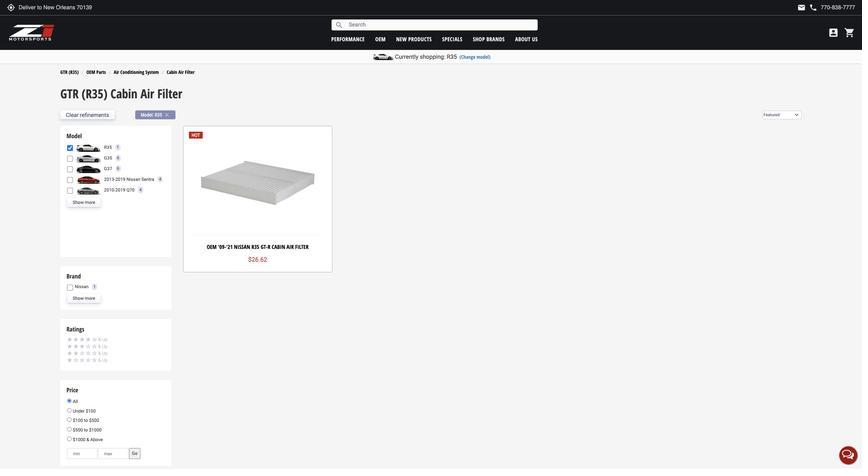 Task type: describe. For each thing, give the bounding box(es) containing it.
model:
[[141, 112, 154, 118]]

go button
[[129, 449, 140, 460]]

1 vertical spatial $500
[[73, 428, 83, 433]]

1 vertical spatial filter
[[157, 85, 182, 102]]

show more for brand
[[73, 296, 95, 301]]

mail phone
[[798, 3, 818, 12]]

conditioning
[[120, 69, 144, 75]]

specials link
[[442, 35, 463, 43]]

1 horizontal spatial $500
[[89, 418, 99, 424]]

& for 1 & up element
[[98, 358, 101, 363]]

(change model) link
[[460, 54, 491, 60]]

to for $100
[[84, 418, 88, 424]]

model
[[67, 132, 82, 140]]

account_box link
[[826, 27, 841, 38]]

2013-
[[104, 177, 115, 182]]

2019 for 2013-
[[115, 177, 125, 182]]

gt-
[[261, 243, 268, 251]]

6 for g35
[[117, 156, 119, 161]]

system
[[145, 69, 159, 75]]

Search search field
[[343, 20, 538, 30]]

1 vertical spatial $1000
[[73, 437, 85, 443]]

2019 for 2010-
[[115, 187, 125, 193]]

& left above
[[86, 437, 89, 443]]

$1000 & above
[[72, 437, 103, 443]]

model)
[[477, 54, 491, 60]]

& up for 3 & up element
[[98, 344, 108, 350]]

new products
[[396, 35, 432, 43]]

oem for oem '09-'21 nissan r35 gt-r cabin air filter
[[207, 243, 217, 251]]

min number field
[[67, 449, 98, 460]]

shop brands link
[[473, 35, 505, 43]]

air up model: on the left of the page
[[140, 85, 154, 102]]

close
[[164, 112, 170, 118]]

about us link
[[515, 35, 538, 43]]

gtr for gtr (r35)
[[60, 69, 67, 75]]

2 & up element
[[67, 350, 164, 357]]

shopping:
[[420, 53, 445, 60]]

mail link
[[798, 3, 806, 12]]

search
[[335, 21, 343, 29]]

$100 to $500
[[72, 418, 99, 424]]

ratings
[[67, 325, 84, 334]]

& up for '2 & up' element at the left bottom of page
[[98, 351, 108, 356]]

phone link
[[809, 3, 855, 12]]

$500 to $1000
[[72, 428, 102, 433]]

sentra
[[141, 177, 154, 182]]

0 vertical spatial filter
[[185, 69, 195, 75]]

mail
[[798, 3, 806, 12]]

2010-
[[104, 187, 115, 193]]

up for 1 & up element
[[102, 358, 108, 363]]

air right system
[[178, 69, 184, 75]]

r35 left (change
[[447, 53, 457, 60]]

show more button for brand
[[67, 294, 101, 303]]

gtr for gtr (r35) cabin air filter
[[60, 85, 79, 102]]

q70
[[127, 187, 135, 193]]

max number field
[[98, 449, 129, 460]]

air right r
[[287, 243, 294, 251]]

air conditioning system link
[[114, 69, 159, 75]]

brands
[[487, 35, 505, 43]]

shopping_cart link
[[843, 27, 855, 38]]

shop
[[473, 35, 485, 43]]

gtr (r35)
[[60, 69, 79, 75]]

air conditioning system
[[114, 69, 159, 75]]

model: r35 close
[[141, 112, 170, 118]]

1 vertical spatial $100
[[73, 418, 83, 424]]

cabin air filter
[[167, 69, 195, 75]]

r35 up g35
[[104, 145, 112, 150]]

to for $500
[[84, 428, 88, 433]]

r35 inside model: r35 close
[[155, 112, 162, 118]]

'21
[[226, 243, 233, 251]]

2010-2019 q70
[[104, 187, 135, 193]]

more for model
[[85, 200, 95, 205]]

1 vertical spatial cabin
[[110, 85, 137, 102]]

account_box
[[828, 27, 839, 38]]

oem '09-'21 nissan r35 gt-r cabin air filter
[[207, 243, 309, 251]]

4 for 2013-2019 nissan sentra
[[159, 177, 161, 182]]

1 horizontal spatial $1000
[[89, 428, 102, 433]]

new
[[396, 35, 407, 43]]

about
[[515, 35, 531, 43]]

products
[[408, 35, 432, 43]]

& for the 4 & up element
[[98, 337, 101, 343]]

2013-2019 nissan sentra
[[104, 177, 154, 182]]

above
[[90, 437, 103, 443]]

show for model
[[73, 200, 84, 205]]

oem link
[[375, 35, 386, 43]]

air right parts
[[114, 69, 119, 75]]

& for '2 & up' element at the left bottom of page
[[98, 351, 101, 356]]

parts
[[96, 69, 106, 75]]

2 vertical spatial nissan
[[75, 284, 89, 290]]

nissan sentra b17 2013 2014 2015 2016 2017 2018 2019 mr16ddt mra8de 1.6l 1.8l turbo fe sl sr s nismo z1 motorsports image
[[75, 175, 102, 184]]



Task type: locate. For each thing, give the bounding box(es) containing it.
3 up from the top
[[102, 351, 108, 356]]

nissan up q70
[[127, 177, 140, 182]]

1 show more button from the top
[[67, 198, 101, 207]]

$100
[[86, 409, 96, 414], [73, 418, 83, 424]]

&
[[98, 337, 101, 343], [98, 344, 101, 350], [98, 351, 101, 356], [98, 358, 101, 363], [86, 437, 89, 443]]

& up for the 4 & up element
[[98, 337, 108, 343]]

gtr left the oem parts
[[60, 69, 67, 75]]

up for 3 & up element
[[102, 344, 108, 350]]

phone
[[809, 3, 818, 12]]

0 vertical spatial 6
[[117, 156, 119, 161]]

oem
[[375, 35, 386, 43], [86, 69, 95, 75], [207, 243, 217, 251]]

0 horizontal spatial filter
[[157, 85, 182, 102]]

None checkbox
[[67, 145, 73, 151], [67, 156, 73, 162], [67, 167, 73, 173], [67, 177, 73, 183], [67, 285, 73, 291], [67, 145, 73, 151], [67, 156, 73, 162], [67, 167, 73, 173], [67, 177, 73, 183], [67, 285, 73, 291]]

4 for 2010-2019 q70
[[139, 188, 142, 193]]

oem left the new
[[375, 35, 386, 43]]

1 horizontal spatial oem
[[207, 243, 217, 251]]

0 vertical spatial 4
[[159, 177, 161, 182]]

nissan right '21
[[234, 243, 250, 251]]

gtr (r35) cabin air filter
[[60, 85, 182, 102]]

$500 down $100 to $500
[[73, 428, 83, 433]]

2 horizontal spatial oem
[[375, 35, 386, 43]]

show more down null image
[[73, 200, 95, 205]]

gtr (r35) link
[[60, 69, 79, 75]]

currently
[[395, 53, 418, 60]]

2 gtr from the top
[[60, 85, 79, 102]]

6 right g37 on the left top
[[117, 166, 119, 171]]

1 horizontal spatial nissan
[[127, 177, 140, 182]]

0 horizontal spatial 4
[[139, 188, 142, 193]]

oem parts
[[86, 69, 106, 75]]

& up up 3 & up element
[[98, 337, 108, 343]]

1 show from the top
[[73, 200, 84, 205]]

z1 motorsports logo image
[[9, 24, 55, 41]]

4 & up from the top
[[98, 358, 108, 363]]

1 horizontal spatial 4
[[159, 177, 161, 182]]

1 vertical spatial show more
[[73, 296, 95, 301]]

2 vertical spatial filter
[[295, 243, 309, 251]]

cabin
[[167, 69, 177, 75], [110, 85, 137, 102], [272, 243, 285, 251]]

$500 up $500 to $1000
[[89, 418, 99, 424]]

show more button for model
[[67, 198, 101, 207]]

brand
[[67, 272, 81, 281]]

(r35) up refinements
[[82, 85, 107, 102]]

shopping_cart
[[844, 27, 855, 38]]

4 up from the top
[[102, 358, 108, 363]]

0 horizontal spatial oem
[[86, 69, 95, 75]]

4 right sentra
[[159, 177, 161, 182]]

1 more from the top
[[85, 200, 95, 205]]

& down '2 & up' element at the left bottom of page
[[98, 358, 101, 363]]

(r35)
[[69, 69, 79, 75], [82, 85, 107, 102]]

infiniti g35 coupe sedan v35 v36 skyline 2003 2004 2005 2006 2007 2008 3.5l vq35de revup rev up vq35hr z1 motorsports image
[[75, 154, 102, 163]]

filter
[[185, 69, 195, 75], [157, 85, 182, 102], [295, 243, 309, 251]]

nissan r35 gtr gt-r awd twin turbo 2009 2010 2011 2012 2013 2014 2015 2016 2017 2018 2019 2020 vr38dett z1 motorsports image
[[75, 143, 102, 152]]

1 horizontal spatial filter
[[185, 69, 195, 75]]

2 horizontal spatial nissan
[[234, 243, 250, 251]]

1 horizontal spatial cabin
[[167, 69, 177, 75]]

show more
[[73, 200, 95, 205], [73, 296, 95, 301]]

0 vertical spatial more
[[85, 200, 95, 205]]

2019 up 2010-2019 q70
[[115, 177, 125, 182]]

oem parts link
[[86, 69, 106, 75]]

& up up 1 & up element
[[98, 351, 108, 356]]

oem for oem link
[[375, 35, 386, 43]]

& up up '2 & up' element at the left bottom of page
[[98, 344, 108, 350]]

2 vertical spatial oem
[[207, 243, 217, 251]]

show for brand
[[73, 296, 84, 301]]

about us
[[515, 35, 538, 43]]

None radio
[[67, 409, 72, 413]]

nissan
[[127, 177, 140, 182], [234, 243, 250, 251], [75, 284, 89, 290]]

1 up from the top
[[102, 337, 108, 343]]

1 vertical spatial show
[[73, 296, 84, 301]]

clear refinements button
[[60, 111, 115, 120]]

1 6 from the top
[[117, 156, 119, 161]]

under  $100
[[72, 409, 96, 414]]

1 vertical spatial to
[[84, 428, 88, 433]]

show more button down brand
[[67, 294, 101, 303]]

& up 3 & up element
[[98, 337, 101, 343]]

2 2019 from the top
[[115, 187, 125, 193]]

1 vertical spatial 2019
[[115, 187, 125, 193]]

up for the 4 & up element
[[102, 337, 108, 343]]

& up down '2 & up' element at the left bottom of page
[[98, 358, 108, 363]]

show down null image
[[73, 200, 84, 205]]

1 horizontal spatial 1
[[117, 145, 119, 150]]

1 2019 from the top
[[115, 177, 125, 182]]

r
[[268, 243, 270, 251]]

g37
[[104, 166, 112, 171]]

to down $100 to $500
[[84, 428, 88, 433]]

1 show more from the top
[[73, 200, 95, 205]]

2 6 from the top
[[117, 166, 119, 171]]

r35 left the close
[[155, 112, 162, 118]]

1 to from the top
[[84, 418, 88, 424]]

cabin right system
[[167, 69, 177, 75]]

show down brand
[[73, 296, 84, 301]]

clear refinements
[[66, 112, 109, 118]]

0 vertical spatial show more button
[[67, 198, 101, 207]]

infiniti g37 coupe sedan convertible v36 cv36 hv36 skyline 2008 2009 2010 2011 2012 2013 3.7l vq37vhr z1 motorsports image
[[75, 165, 102, 173]]

'09-
[[218, 243, 226, 251]]

all
[[72, 399, 78, 405]]

my_location
[[7, 3, 15, 12]]

$500
[[89, 418, 99, 424], [73, 428, 83, 433]]

null image
[[75, 186, 102, 195]]

$1000
[[89, 428, 102, 433], [73, 437, 85, 443]]

1 vertical spatial gtr
[[60, 85, 79, 102]]

gtr
[[60, 69, 67, 75], [60, 85, 79, 102]]

0 vertical spatial (r35)
[[69, 69, 79, 75]]

1
[[117, 145, 119, 150], [93, 285, 96, 290]]

(r35) for gtr (r35) cabin air filter
[[82, 85, 107, 102]]

currently shopping: r35 (change model)
[[395, 53, 491, 60]]

2 vertical spatial cabin
[[272, 243, 285, 251]]

3 & up element
[[67, 343, 164, 350]]

nissan down brand
[[75, 284, 89, 290]]

show more for model
[[73, 200, 95, 205]]

(r35) for gtr (r35)
[[69, 69, 79, 75]]

0 horizontal spatial nissan
[[75, 284, 89, 290]]

r35
[[447, 53, 457, 60], [155, 112, 162, 118], [104, 145, 112, 150], [252, 243, 259, 251]]

None radio
[[67, 399, 72, 404], [67, 418, 72, 422], [67, 428, 72, 432], [67, 437, 72, 441], [67, 399, 72, 404], [67, 418, 72, 422], [67, 428, 72, 432], [67, 437, 72, 441]]

1 horizontal spatial (r35)
[[82, 85, 107, 102]]

refinements
[[80, 112, 109, 118]]

4 right q70
[[139, 188, 142, 193]]

specials
[[442, 35, 463, 43]]

6 for g37
[[117, 166, 119, 171]]

(r35) left "oem parts" link
[[69, 69, 79, 75]]

0 vertical spatial show
[[73, 200, 84, 205]]

new products link
[[396, 35, 432, 43]]

1 vertical spatial more
[[85, 296, 95, 301]]

1 vertical spatial (r35)
[[82, 85, 107, 102]]

cabin down conditioning
[[110, 85, 137, 102]]

2 show from the top
[[73, 296, 84, 301]]

us
[[532, 35, 538, 43]]

2 to from the top
[[84, 428, 88, 433]]

4
[[159, 177, 161, 182], [139, 188, 142, 193]]

2 more from the top
[[85, 296, 95, 301]]

& up 1 & up element
[[98, 351, 101, 356]]

2 & up from the top
[[98, 344, 108, 350]]

cabin right r
[[272, 243, 285, 251]]

to
[[84, 418, 88, 424], [84, 428, 88, 433]]

up up 3 & up element
[[102, 337, 108, 343]]

0 vertical spatial $100
[[86, 409, 96, 414]]

0 horizontal spatial $100
[[73, 418, 83, 424]]

1 & up from the top
[[98, 337, 108, 343]]

r35 left gt-
[[252, 243, 259, 251]]

2 horizontal spatial filter
[[295, 243, 309, 251]]

up
[[102, 337, 108, 343], [102, 344, 108, 350], [102, 351, 108, 356], [102, 358, 108, 363]]

up up '2 & up' element at the left bottom of page
[[102, 344, 108, 350]]

1 vertical spatial 1
[[93, 285, 96, 290]]

0 horizontal spatial (r35)
[[69, 69, 79, 75]]

& up for 1 & up element
[[98, 358, 108, 363]]

air
[[114, 69, 119, 75], [178, 69, 184, 75], [140, 85, 154, 102], [287, 243, 294, 251]]

0 vertical spatial cabin
[[167, 69, 177, 75]]

2019
[[115, 177, 125, 182], [115, 187, 125, 193]]

0 vertical spatial $1000
[[89, 428, 102, 433]]

show more button
[[67, 198, 101, 207], [67, 294, 101, 303]]

0 vertical spatial to
[[84, 418, 88, 424]]

more for brand
[[85, 296, 95, 301]]

6 right g35
[[117, 156, 119, 161]]

0 vertical spatial 1
[[117, 145, 119, 150]]

0 vertical spatial 2019
[[115, 177, 125, 182]]

2019 left q70
[[115, 187, 125, 193]]

oem left '09- at left bottom
[[207, 243, 217, 251]]

3 & up from the top
[[98, 351, 108, 356]]

0 vertical spatial gtr
[[60, 69, 67, 75]]

6
[[117, 156, 119, 161], [117, 166, 119, 171]]

performance
[[331, 35, 365, 43]]

0 vertical spatial oem
[[375, 35, 386, 43]]

to up $500 to $1000
[[84, 418, 88, 424]]

1 vertical spatial show more button
[[67, 294, 101, 303]]

1 horizontal spatial $100
[[86, 409, 96, 414]]

2 up from the top
[[102, 344, 108, 350]]

0 vertical spatial $500
[[89, 418, 99, 424]]

oem left parts
[[86, 69, 95, 75]]

go
[[132, 451, 138, 456]]

1 vertical spatial 6
[[117, 166, 119, 171]]

show more down brand
[[73, 296, 95, 301]]

cabin air filter link
[[167, 69, 195, 75]]

(change
[[460, 54, 475, 60]]

oem for oem parts
[[86, 69, 95, 75]]

shop brands
[[473, 35, 505, 43]]

2 show more button from the top
[[67, 294, 101, 303]]

$100 up $100 to $500
[[86, 409, 96, 414]]

up down '2 & up' element at the left bottom of page
[[102, 358, 108, 363]]

None checkbox
[[67, 188, 73, 194]]

2 horizontal spatial cabin
[[272, 243, 285, 251]]

1 vertical spatial nissan
[[234, 243, 250, 251]]

4 & up element
[[67, 336, 164, 344]]

more
[[85, 200, 95, 205], [85, 296, 95, 301]]

1 gtr from the top
[[60, 69, 67, 75]]

up up 1 & up element
[[102, 351, 108, 356]]

1 vertical spatial 4
[[139, 188, 142, 193]]

$1000 down $500 to $1000
[[73, 437, 85, 443]]

0 horizontal spatial $1000
[[73, 437, 85, 443]]

2 show more from the top
[[73, 296, 95, 301]]

performance link
[[331, 35, 365, 43]]

0 horizontal spatial $500
[[73, 428, 83, 433]]

$26.62
[[248, 256, 267, 263]]

$1000 up above
[[89, 428, 102, 433]]

& for 3 & up element
[[98, 344, 101, 350]]

up for '2 & up' element at the left bottom of page
[[102, 351, 108, 356]]

0 horizontal spatial cabin
[[110, 85, 137, 102]]

1 & up element
[[67, 357, 164, 364]]

clear
[[66, 112, 79, 118]]

1 vertical spatial oem
[[86, 69, 95, 75]]

gtr up clear
[[60, 85, 79, 102]]

0 vertical spatial show more
[[73, 200, 95, 205]]

$100 down under
[[73, 418, 83, 424]]

0 horizontal spatial 1
[[93, 285, 96, 290]]

under
[[73, 409, 85, 414]]

show more button down null image
[[67, 198, 101, 207]]

g35
[[104, 155, 112, 161]]

price
[[67, 386, 78, 395]]

0 vertical spatial nissan
[[127, 177, 140, 182]]

& up '2 & up' element at the left bottom of page
[[98, 344, 101, 350]]

& up
[[98, 337, 108, 343], [98, 344, 108, 350], [98, 351, 108, 356], [98, 358, 108, 363]]



Task type: vqa. For each thing, say whether or not it's contained in the screenshot.
You
no



